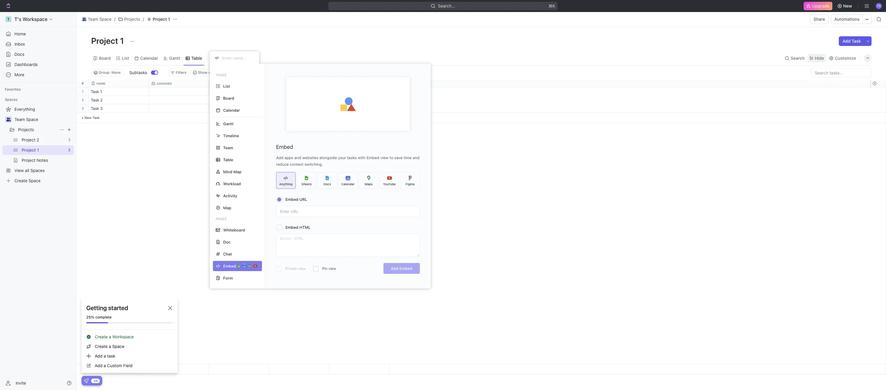 Task type: locate. For each thing, give the bounding box(es) containing it.
with
[[358, 156, 366, 160]]

3 to do from the top
[[213, 107, 223, 111]]

1 vertical spatial projects
[[18, 127, 34, 132]]

project inside project 1 link
[[153, 17, 167, 22]]

project
[[153, 17, 167, 22], [91, 36, 118, 46]]

row group
[[77, 88, 89, 123], [89, 88, 390, 123], [871, 88, 886, 123], [871, 365, 886, 375]]

2 vertical spatial space
[[112, 345, 124, 350]]

projects link
[[117, 16, 142, 23], [18, 125, 57, 135]]

1 horizontal spatial space
[[99, 17, 112, 22]]

press space to select this row. row containing ‎task 1
[[89, 88, 390, 97]]

0 horizontal spatial projects
[[18, 127, 34, 132]]

show closed button
[[191, 69, 223, 76]]

0 horizontal spatial board
[[99, 56, 111, 61]]

1 vertical spatial docs
[[324, 183, 331, 186]]

1 vertical spatial space
[[26, 117, 38, 122]]

list up subtasks 'button'
[[122, 56, 129, 61]]

new inside button
[[844, 3, 853, 8]]

0 horizontal spatial new
[[85, 116, 92, 120]]

html
[[300, 225, 311, 230]]

3 down ‎task 2
[[100, 106, 103, 111]]

1 vertical spatial team space
[[14, 117, 38, 122]]

create
[[95, 335, 108, 340], [95, 345, 108, 350]]

team inside tree
[[14, 117, 25, 122]]

row group containing 1 2 3
[[77, 88, 89, 123]]

2 do from the top
[[218, 98, 223, 102]]

a left task at the bottom left of page
[[104, 354, 106, 359]]

1 vertical spatial ‎task
[[91, 98, 99, 103]]

a
[[109, 335, 111, 340], [109, 345, 111, 350], [104, 354, 106, 359], [104, 364, 106, 369]]

task
[[852, 39, 861, 44], [91, 106, 99, 111], [93, 116, 100, 120]]

2 left ‎task 2
[[82, 98, 84, 102]]

0 vertical spatial calendar
[[140, 56, 158, 61]]

gantt left table 'link'
[[169, 56, 180, 61]]

upgrade
[[813, 3, 830, 8]]

gantt up timeline
[[223, 121, 234, 126]]

1 vertical spatial projects link
[[18, 125, 57, 135]]

0 vertical spatial projects
[[124, 17, 140, 22]]

do for ‎task 2
[[218, 98, 223, 102]]

2 vertical spatial task
[[93, 116, 100, 120]]

dashboards
[[14, 62, 38, 67]]

a up create a space
[[109, 335, 111, 340]]

tasks
[[216, 73, 227, 77]]

1 horizontal spatial board
[[223, 96, 234, 101]]

calendar up subtasks 'button'
[[140, 56, 158, 61]]

team
[[88, 17, 98, 22], [14, 117, 25, 122], [223, 146, 233, 150]]

2 horizontal spatial view
[[381, 156, 389, 160]]

pin view
[[322, 267, 336, 271]]

docs right the sheets
[[324, 183, 331, 186]]

2 vertical spatial to do cell
[[209, 104, 269, 113]]

3
[[100, 106, 103, 111], [82, 107, 84, 110]]

to do cell
[[209, 88, 269, 96], [209, 96, 269, 104], [209, 104, 269, 113]]

list down tasks
[[223, 84, 230, 89]]

getting
[[86, 305, 107, 312]]

docs down inbox
[[14, 52, 24, 57]]

new task
[[85, 116, 100, 120]]

calendar left "maps"
[[342, 183, 355, 186]]

0 horizontal spatial table
[[192, 56, 202, 61]]

0 horizontal spatial team
[[14, 117, 25, 122]]

a up task at the bottom left of page
[[109, 345, 111, 350]]

2 and from the left
[[413, 156, 420, 160]]

alongside
[[320, 156, 337, 160]]

tree
[[2, 105, 74, 186]]

a for space
[[109, 345, 111, 350]]

1 horizontal spatial docs
[[324, 183, 331, 186]]

0 vertical spatial project
[[153, 17, 167, 22]]

task inside add task button
[[852, 39, 861, 44]]

2 horizontal spatial team
[[223, 146, 233, 150]]

task up customize
[[852, 39, 861, 44]]

0 vertical spatial task
[[852, 39, 861, 44]]

add for add embed
[[391, 267, 399, 271]]

/
[[114, 17, 116, 22], [143, 17, 144, 22]]

add embed
[[391, 267, 413, 271]]

0 vertical spatial projects link
[[117, 16, 142, 23]]

2 up task 3
[[100, 98, 103, 103]]

onboarding checklist button element
[[84, 379, 89, 384]]

onboarding checklist button image
[[84, 379, 89, 384]]

1 vertical spatial team
[[14, 117, 25, 122]]

1 vertical spatial task
[[91, 106, 99, 111]]

0 vertical spatial project 1
[[153, 17, 170, 22]]

add a custom field
[[95, 364, 133, 369]]

tasks
[[347, 156, 357, 160]]

docs
[[14, 52, 24, 57], [324, 183, 331, 186]]

1 to do cell from the top
[[209, 88, 269, 96]]

1 and from the left
[[295, 156, 301, 160]]

view right pin
[[329, 267, 336, 271]]

1 inside 1 2 3
[[82, 90, 84, 94]]

0 vertical spatial user group image
[[82, 18, 86, 21]]

figma
[[406, 183, 415, 186]]

1 horizontal spatial map
[[234, 170, 242, 174]]

to
[[213, 90, 217, 94], [213, 98, 217, 102], [213, 107, 217, 111], [390, 156, 394, 160]]

do for ‎task 1
[[218, 90, 223, 94]]

add apps and websites alongside your tasks with embed view to save time and reduce context switching.
[[276, 156, 420, 167]]

1 horizontal spatial list
[[223, 84, 230, 89]]

0 vertical spatial list
[[122, 56, 129, 61]]

private
[[285, 267, 297, 271]]

to do cell for task 3
[[209, 104, 269, 113]]

create up add a task
[[95, 345, 108, 350]]

grid containing ‎task 1
[[77, 80, 887, 375]]

0 vertical spatial gantt
[[169, 56, 180, 61]]

1 vertical spatial map
[[223, 206, 231, 211]]

2 horizontal spatial calendar
[[342, 183, 355, 186]]

workload
[[223, 182, 241, 186]]

dashboards link
[[2, 60, 74, 70]]

and up context
[[295, 156, 301, 160]]

0 vertical spatial to do cell
[[209, 88, 269, 96]]

inbox link
[[2, 39, 74, 49]]

task down task 3
[[93, 116, 100, 120]]

cell
[[149, 88, 209, 96], [269, 88, 330, 96], [149, 96, 209, 104], [269, 96, 330, 104], [149, 104, 209, 113], [269, 104, 330, 113]]

press space to select this row. row
[[77, 88, 89, 96], [89, 88, 390, 97], [77, 96, 89, 104], [89, 96, 390, 105], [77, 104, 89, 113], [89, 104, 390, 114], [89, 365, 390, 375]]

1 vertical spatial do
[[218, 98, 223, 102]]

a for custom
[[104, 364, 106, 369]]

map down activity
[[223, 206, 231, 211]]

board down tasks
[[223, 96, 234, 101]]

youtube
[[383, 183, 396, 186]]

0 horizontal spatial view
[[298, 267, 306, 271]]

space
[[99, 17, 112, 22], [26, 117, 38, 122], [112, 345, 124, 350]]

‎task down ‎task 1
[[91, 98, 99, 103]]

1 horizontal spatial team
[[88, 17, 98, 22]]

1 to do from the top
[[213, 90, 223, 94]]

3 do from the top
[[218, 107, 223, 111]]

table up mind
[[223, 158, 233, 162]]

task for new task
[[93, 116, 100, 120]]

favorites
[[5, 87, 21, 92]]

1 vertical spatial table
[[223, 158, 233, 162]]

2 ‎task from the top
[[91, 98, 99, 103]]

1 horizontal spatial and
[[413, 156, 420, 160]]

row
[[89, 80, 390, 88]]

0 vertical spatial team space
[[88, 17, 112, 22]]

1 horizontal spatial project 1
[[153, 17, 170, 22]]

Enter name... field
[[222, 55, 254, 61]]

1 do from the top
[[218, 90, 223, 94]]

view
[[381, 156, 389, 160], [298, 267, 306, 271], [329, 267, 336, 271]]

projects
[[124, 17, 140, 22], [18, 127, 34, 132]]

0 horizontal spatial space
[[26, 117, 38, 122]]

team space
[[88, 17, 112, 22], [14, 117, 38, 122]]

complete
[[95, 316, 112, 320]]

1 horizontal spatial new
[[844, 3, 853, 8]]

favorites button
[[2, 86, 23, 93]]

1 horizontal spatial 3
[[100, 106, 103, 111]]

1 horizontal spatial 2
[[100, 98, 103, 103]]

calendar up timeline
[[223, 108, 240, 113]]

and
[[295, 156, 301, 160], [413, 156, 420, 160]]

map right mind
[[234, 170, 242, 174]]

a for task
[[104, 354, 106, 359]]

2 to do cell from the top
[[209, 96, 269, 104]]

0 horizontal spatial list
[[122, 56, 129, 61]]

0 horizontal spatial team space
[[14, 117, 38, 122]]

to for ‎task 2
[[213, 98, 217, 102]]

and right "time"
[[413, 156, 420, 160]]

1
[[168, 17, 170, 22], [120, 36, 124, 46], [100, 89, 102, 94], [82, 90, 84, 94]]

whiteboard
[[223, 228, 245, 233]]

grid
[[77, 80, 887, 375]]

1 inside project 1 link
[[168, 17, 170, 22]]

1 vertical spatial user group image
[[6, 118, 11, 122]]

new up automations on the right top
[[844, 3, 853, 8]]

reduce
[[276, 162, 289, 167]]

1 horizontal spatial team space
[[88, 17, 112, 22]]

1 vertical spatial board
[[223, 96, 234, 101]]

0 horizontal spatial /
[[114, 17, 116, 22]]

1 horizontal spatial project
[[153, 17, 167, 22]]

press space to select this row. row containing 3
[[77, 104, 89, 113]]

1 vertical spatial create
[[95, 345, 108, 350]]

0 horizontal spatial user group image
[[6, 118, 11, 122]]

0 vertical spatial new
[[844, 3, 853, 8]]

add embed button
[[384, 264, 420, 274]]

sidebar navigation
[[0, 12, 77, 391]]

user group image
[[82, 18, 86, 21], [6, 118, 11, 122]]

0 horizontal spatial docs
[[14, 52, 24, 57]]

anything
[[279, 183, 293, 186]]

new button
[[835, 1, 856, 11]]

view right private
[[298, 267, 306, 271]]

new
[[844, 3, 853, 8], [85, 116, 92, 120]]

1 vertical spatial new
[[85, 116, 92, 120]]

2 vertical spatial do
[[218, 107, 223, 111]]

0 vertical spatial docs
[[14, 52, 24, 57]]

2 for ‎task
[[100, 98, 103, 103]]

gantt
[[169, 56, 180, 61], [223, 121, 234, 126]]

1 vertical spatial team space link
[[14, 115, 73, 125]]

0 horizontal spatial and
[[295, 156, 301, 160]]

1 horizontal spatial table
[[223, 158, 233, 162]]

do
[[218, 90, 223, 94], [218, 98, 223, 102], [218, 107, 223, 111]]

1 vertical spatial gantt
[[223, 121, 234, 126]]

0 vertical spatial do
[[218, 90, 223, 94]]

1 ‎task from the top
[[91, 89, 99, 94]]

0 horizontal spatial project 1
[[91, 36, 126, 46]]

add for add task
[[843, 39, 851, 44]]

tree inside sidebar navigation
[[2, 105, 74, 186]]

add for add a task
[[95, 354, 103, 359]]

create up create a space
[[95, 335, 108, 340]]

2 to do from the top
[[213, 98, 223, 102]]

calendar
[[140, 56, 158, 61], [223, 108, 240, 113], [342, 183, 355, 186]]

add task
[[843, 39, 861, 44]]

automations button
[[832, 15, 863, 24]]

table inside table 'link'
[[192, 56, 202, 61]]

1 horizontal spatial /
[[143, 17, 144, 22]]

3 to do cell from the top
[[209, 104, 269, 113]]

create a space
[[95, 345, 124, 350]]

1 vertical spatial to do cell
[[209, 96, 269, 104]]

2 vertical spatial team
[[223, 146, 233, 150]]

view button
[[210, 51, 229, 65]]

0 vertical spatial create
[[95, 335, 108, 340]]

‎task
[[91, 89, 99, 94], [91, 98, 99, 103]]

new for new
[[844, 3, 853, 8]]

0 horizontal spatial projects link
[[18, 125, 57, 135]]

view left save
[[381, 156, 389, 160]]

tree containing team space
[[2, 105, 74, 186]]

embed for embed
[[276, 144, 293, 150]]

to do for task 3
[[213, 107, 223, 111]]

do for task 3
[[218, 107, 223, 111]]

embed inside button
[[400, 267, 413, 271]]

2
[[100, 98, 103, 103], [82, 98, 84, 102]]

embed for embed url
[[286, 197, 299, 202]]

1 horizontal spatial user group image
[[82, 18, 86, 21]]

2 create from the top
[[95, 345, 108, 350]]

view button
[[210, 54, 229, 62]]

a down add a task
[[104, 364, 106, 369]]

0 vertical spatial to do
[[213, 90, 223, 94]]

upgrade link
[[804, 2, 833, 10]]

table up show
[[192, 56, 202, 61]]

2 inside 1 2 3
[[82, 98, 84, 102]]

‎task up ‎task 2
[[91, 89, 99, 94]]

to do
[[213, 90, 223, 94], [213, 98, 223, 102], [213, 107, 223, 111]]

closed
[[209, 70, 220, 75]]

team space inside sidebar navigation
[[14, 117, 38, 122]]

share
[[814, 17, 826, 22]]

Search tasks... text field
[[812, 68, 872, 77]]

0 vertical spatial team space link
[[80, 16, 113, 23]]

task down ‎task 2
[[91, 106, 99, 111]]

2 vertical spatial to do
[[213, 107, 223, 111]]

1 vertical spatial to do
[[213, 98, 223, 102]]

board left list link
[[99, 56, 111, 61]]

form
[[223, 276, 233, 281]]

3 left task 3
[[82, 107, 84, 110]]

0 vertical spatial table
[[192, 56, 202, 61]]

1 horizontal spatial view
[[329, 267, 336, 271]]

board
[[99, 56, 111, 61], [223, 96, 234, 101]]

add inside add apps and websites alongside your tasks with embed view to save time and reduce context switching.
[[276, 156, 284, 160]]

private view
[[285, 267, 306, 271]]

1 create from the top
[[95, 335, 108, 340]]

1 horizontal spatial calendar
[[223, 108, 240, 113]]

2 vertical spatial calendar
[[342, 183, 355, 186]]

0 horizontal spatial calendar
[[140, 56, 158, 61]]

0 horizontal spatial 2
[[82, 98, 84, 102]]

new down task 3
[[85, 116, 92, 120]]

0 vertical spatial ‎task
[[91, 89, 99, 94]]



Task type: vqa. For each thing, say whether or not it's contained in the screenshot.
view within the Add Apps And Websites Alongside Your Tasks With Embed View To Save Time And Reduce Context Switching.
yes



Task type: describe. For each thing, give the bounding box(es) containing it.
home
[[14, 31, 26, 36]]

inbox
[[14, 42, 25, 47]]

home link
[[2, 29, 74, 39]]

task for add task
[[852, 39, 861, 44]]

customize button
[[828, 54, 858, 62]]

0 vertical spatial board
[[99, 56, 111, 61]]

hide
[[815, 56, 825, 61]]

project 1 link
[[145, 16, 172, 23]]

2 for 1
[[82, 98, 84, 102]]

task inside row group
[[91, 106, 99, 111]]

0 horizontal spatial team space link
[[14, 115, 73, 125]]

add for add apps and websites alongside your tasks with embed view to save time and reduce context switching.
[[276, 156, 284, 160]]

to for task 3
[[213, 107, 217, 111]]

to do cell for ‎task 2
[[209, 96, 269, 104]]

field
[[123, 364, 133, 369]]

⌘k
[[549, 3, 556, 8]]

1 vertical spatial calendar
[[223, 108, 240, 113]]

‎task 1
[[91, 89, 102, 94]]

3 inside press space to select this row. row
[[100, 106, 103, 111]]

timeline
[[223, 133, 239, 138]]

create a workspace
[[95, 335, 134, 340]]

press space to select this row. row containing ‎task 2
[[89, 96, 390, 105]]

workspace
[[112, 335, 134, 340]]

2 horizontal spatial space
[[112, 345, 124, 350]]

view for pin view
[[329, 267, 336, 271]]

to inside add apps and websites alongside your tasks with embed view to save time and reduce context switching.
[[390, 156, 394, 160]]

Enter URL text field
[[277, 206, 420, 217]]

press space to select this row. row containing task 3
[[89, 104, 390, 114]]

custom
[[107, 364, 122, 369]]

doc
[[223, 240, 231, 245]]

press space to select this row. row containing 2
[[77, 96, 89, 104]]

view for private view
[[298, 267, 306, 271]]

1 / from the left
[[114, 17, 116, 22]]

customize
[[835, 56, 857, 61]]

25% complete
[[86, 316, 112, 320]]

add a task
[[95, 354, 115, 359]]

press space to select this row. row containing 1
[[77, 88, 89, 96]]

1/4
[[93, 380, 98, 383]]

view
[[218, 56, 227, 61]]

new for new task
[[85, 116, 92, 120]]

0 vertical spatial map
[[234, 170, 242, 174]]

switching.
[[305, 162, 323, 167]]

subtasks button
[[127, 68, 151, 78]]

activity
[[223, 194, 237, 198]]

show closed
[[198, 70, 220, 75]]

board link
[[98, 54, 111, 62]]

embed html
[[286, 225, 311, 230]]

a for workspace
[[109, 335, 111, 340]]

your
[[338, 156, 346, 160]]

projects link inside tree
[[18, 125, 57, 135]]

2 / from the left
[[143, 17, 144, 22]]

view inside add apps and websites alongside your tasks with embed view to save time and reduce context switching.
[[381, 156, 389, 160]]

search...
[[438, 3, 455, 8]]

close image
[[168, 307, 172, 311]]

embed url
[[286, 197, 307, 202]]

add task button
[[840, 36, 865, 46]]

automations
[[835, 17, 860, 22]]

gantt link
[[168, 54, 180, 62]]

to do for ‎task 2
[[213, 98, 223, 102]]

invite
[[16, 381, 26, 386]]

25%
[[86, 316, 94, 320]]

Enter HTML text field
[[277, 234, 420, 257]]

to do cell for ‎task 1
[[209, 88, 269, 96]]

#
[[81, 81, 84, 86]]

user group image inside sidebar navigation
[[6, 118, 11, 122]]

table link
[[190, 54, 202, 62]]

embed inside add apps and websites alongside your tasks with embed view to save time and reduce context switching.
[[367, 156, 379, 160]]

sheets
[[302, 183, 312, 186]]

1 horizontal spatial team space link
[[80, 16, 113, 23]]

‎task for ‎task 2
[[91, 98, 99, 103]]

websites
[[302, 156, 319, 160]]

getting started
[[86, 305, 128, 312]]

‎task 2
[[91, 98, 103, 103]]

apps
[[285, 156, 294, 160]]

1 2 3
[[82, 90, 84, 110]]

maps
[[365, 183, 373, 186]]

task 3
[[91, 106, 103, 111]]

0 vertical spatial team
[[88, 17, 98, 22]]

1 horizontal spatial projects link
[[117, 16, 142, 23]]

0 horizontal spatial project
[[91, 36, 118, 46]]

create for create a space
[[95, 345, 108, 350]]

to for ‎task 1
[[213, 90, 217, 94]]

url
[[300, 197, 307, 202]]

1 horizontal spatial projects
[[124, 17, 140, 22]]

show
[[198, 70, 208, 75]]

subtasks
[[129, 70, 147, 75]]

projects inside sidebar navigation
[[18, 127, 34, 132]]

‎task for ‎task 1
[[91, 89, 99, 94]]

calendar link
[[139, 54, 158, 62]]

search button
[[783, 54, 807, 62]]

spaces
[[5, 98, 18, 102]]

space inside sidebar navigation
[[26, 117, 38, 122]]

hide button
[[808, 54, 826, 62]]

pin
[[322, 267, 328, 271]]

mind
[[223, 170, 233, 174]]

save
[[395, 156, 403, 160]]

share button
[[810, 14, 829, 24]]

row inside 'grid'
[[89, 80, 390, 88]]

chat
[[223, 252, 232, 257]]

list link
[[121, 54, 129, 62]]

time
[[404, 156, 412, 160]]

add for add a custom field
[[95, 364, 103, 369]]

docs link
[[2, 50, 74, 59]]

task
[[107, 354, 115, 359]]

0 horizontal spatial map
[[223, 206, 231, 211]]

pages
[[216, 217, 227, 221]]

docs inside sidebar navigation
[[14, 52, 24, 57]]

0 vertical spatial space
[[99, 17, 112, 22]]

mind map
[[223, 170, 242, 174]]

create for create a workspace
[[95, 335, 108, 340]]

started
[[108, 305, 128, 312]]

0 horizontal spatial gantt
[[169, 56, 180, 61]]

1 horizontal spatial gantt
[[223, 121, 234, 126]]

0 horizontal spatial 3
[[82, 107, 84, 110]]

to do for ‎task 1
[[213, 90, 223, 94]]

row group containing ‎task 1
[[89, 88, 390, 123]]

context
[[290, 162, 304, 167]]

search
[[791, 56, 805, 61]]

embed for embed html
[[286, 225, 299, 230]]

1 vertical spatial list
[[223, 84, 230, 89]]

1 vertical spatial project 1
[[91, 36, 126, 46]]



